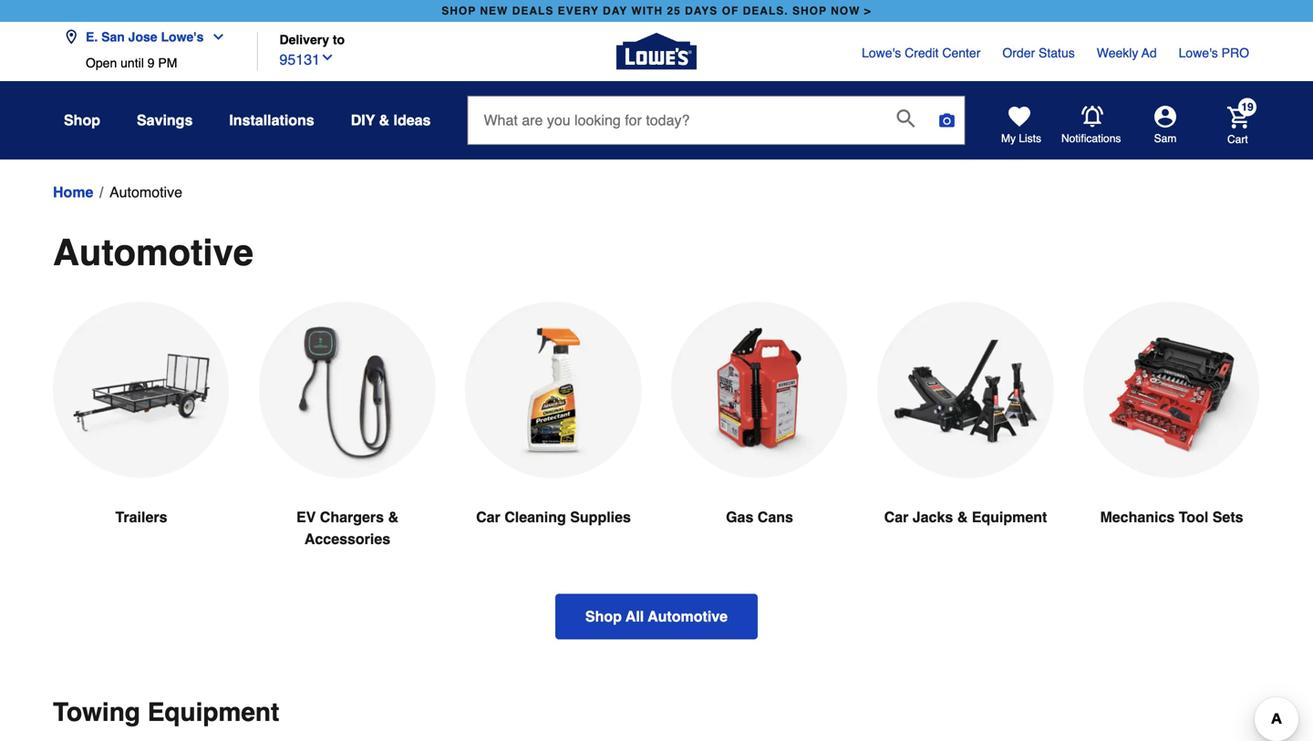 Task type: vqa. For each thing, say whether or not it's contained in the screenshot.
the Lowe's Home Improvement Cart icon
yes



Task type: locate. For each thing, give the bounding box(es) containing it.
tool
[[1180, 509, 1209, 526]]

center
[[943, 46, 981, 60]]

0 horizontal spatial shop
[[442, 5, 476, 17]]

0 horizontal spatial car
[[476, 509, 501, 526]]

shop new deals every day with 25 days of deals. shop now >
[[442, 5, 872, 17]]

pro
[[1222, 46, 1250, 60]]

e. san jose lowe's
[[86, 30, 204, 44]]

0 vertical spatial automotive
[[109, 184, 182, 201]]

Search Query text field
[[469, 97, 883, 144]]

cans
[[758, 509, 794, 526]]

gas cans
[[726, 509, 794, 526]]

shop left the new
[[442, 5, 476, 17]]

automotive
[[109, 184, 182, 201], [53, 232, 254, 274], [648, 609, 728, 625]]

car left cleaning
[[476, 509, 501, 526]]

a torin jack and a pair of jack stands. image
[[878, 302, 1055, 479]]

open
[[86, 56, 117, 70]]

diy
[[351, 112, 375, 129]]

chevron down image inside 95131 button
[[320, 50, 335, 65]]

shop
[[64, 112, 100, 129], [586, 609, 622, 625]]

lowe's left credit
[[862, 46, 902, 60]]

1 car from the left
[[476, 509, 501, 526]]

deals
[[513, 5, 554, 17]]

trailers link
[[53, 302, 230, 573]]

every
[[558, 5, 599, 17]]

1 horizontal spatial shop
[[793, 5, 827, 17]]

automotive right all
[[648, 609, 728, 625]]

ev
[[297, 509, 316, 526]]

shop button
[[64, 104, 100, 137]]

car inside "link"
[[476, 509, 501, 526]]

lowe's home improvement lists image
[[1009, 106, 1031, 128]]

19
[[1242, 101, 1254, 114]]

shop for shop all automotive
[[586, 609, 622, 625]]

credit
[[905, 46, 939, 60]]

1 horizontal spatial shop
[[586, 609, 622, 625]]

0 vertical spatial shop
[[64, 112, 100, 129]]

with
[[632, 5, 663, 17]]

& right jacks
[[958, 509, 968, 526]]

1 shop from the left
[[442, 5, 476, 17]]

chevron down image
[[204, 30, 226, 44], [320, 50, 335, 65]]

open until 9 pm
[[86, 56, 177, 70]]

mechanics
[[1101, 509, 1175, 526]]

my lists link
[[1002, 106, 1042, 146]]

& for ev chargers & accessories
[[388, 509, 399, 526]]

car left jacks
[[885, 509, 909, 526]]

1 vertical spatial shop
[[586, 609, 622, 625]]

chargers
[[320, 509, 384, 526]]

days
[[685, 5, 718, 17]]

None search field
[[468, 96, 966, 162]]

chevron down image down to
[[320, 50, 335, 65]]

equipment
[[972, 509, 1048, 526], [148, 698, 280, 728]]

savings
[[137, 112, 193, 129]]

1 horizontal spatial lowe's
[[862, 46, 902, 60]]

car
[[476, 509, 501, 526], [885, 509, 909, 526]]

0 horizontal spatial equipment
[[148, 698, 280, 728]]

shop new deals every day with 25 days of deals. shop now > link
[[438, 0, 876, 22]]

my
[[1002, 132, 1016, 145]]

lowe's home improvement notification center image
[[1082, 106, 1104, 128]]

automotive right home
[[109, 184, 182, 201]]

1 horizontal spatial chevron down image
[[320, 50, 335, 65]]

1 vertical spatial chevron down image
[[320, 50, 335, 65]]

shop down open
[[64, 112, 100, 129]]

shop
[[442, 5, 476, 17], [793, 5, 827, 17]]

95131
[[280, 51, 320, 68]]

& right diy
[[379, 112, 390, 129]]

trailers
[[115, 509, 167, 526]]

chevron down image right jose
[[204, 30, 226, 44]]

ev chargers & accessories
[[297, 509, 399, 548]]

2 horizontal spatial lowe's
[[1179, 46, 1219, 60]]

lowe's
[[161, 30, 204, 44], [862, 46, 902, 60], [1179, 46, 1219, 60]]

chevron down image inside e. san jose lowe's button
[[204, 30, 226, 44]]

0 vertical spatial chevron down image
[[204, 30, 226, 44]]

1 vertical spatial automotive
[[53, 232, 254, 274]]

weekly ad link
[[1097, 44, 1158, 62]]

>
[[865, 5, 872, 17]]

shop left all
[[586, 609, 622, 625]]

lowe's inside button
[[161, 30, 204, 44]]

car jacks & equipment link
[[878, 302, 1055, 573]]

pm
[[158, 56, 177, 70]]

automotive down automotive link
[[53, 232, 254, 274]]

1 vertical spatial equipment
[[148, 698, 280, 728]]

lowe's home improvement logo image
[[617, 11, 697, 92]]

0 vertical spatial equipment
[[972, 509, 1048, 526]]

car jacks & equipment
[[885, 509, 1048, 526]]

& right chargers
[[388, 509, 399, 526]]

diy & ideas
[[351, 112, 431, 129]]

&
[[379, 112, 390, 129], [388, 509, 399, 526], [958, 509, 968, 526]]

home link
[[53, 182, 93, 203]]

0 horizontal spatial chevron down image
[[204, 30, 226, 44]]

car for car cleaning supplies
[[476, 509, 501, 526]]

car cleaning supplies link
[[465, 302, 642, 573]]

status
[[1039, 46, 1076, 60]]

delivery
[[280, 32, 329, 47]]

& for car jacks & equipment
[[958, 509, 968, 526]]

now
[[831, 5, 861, 17]]

sam
[[1155, 132, 1177, 145]]

2 car from the left
[[885, 509, 909, 526]]

installations button
[[229, 104, 315, 137]]

sam button
[[1122, 106, 1210, 146]]

2 vertical spatial automotive
[[648, 609, 728, 625]]

lowe's left pro
[[1179, 46, 1219, 60]]

san
[[101, 30, 125, 44]]

car for car jacks & equipment
[[885, 509, 909, 526]]

& inside "button"
[[379, 112, 390, 129]]

& inside ev chargers & accessories
[[388, 509, 399, 526]]

location image
[[64, 30, 78, 44]]

lowe's for lowe's credit center
[[862, 46, 902, 60]]

lowe's up pm
[[161, 30, 204, 44]]

0 horizontal spatial lowe's
[[161, 30, 204, 44]]

e.
[[86, 30, 98, 44]]

1 horizontal spatial car
[[885, 509, 909, 526]]

all
[[626, 609, 644, 625]]

cart
[[1228, 133, 1249, 146]]

shop left 'now' at the top right of page
[[793, 5, 827, 17]]

0 horizontal spatial shop
[[64, 112, 100, 129]]

cleaning
[[505, 509, 566, 526]]

car cleaning supplies
[[476, 509, 631, 526]]



Task type: describe. For each thing, give the bounding box(es) containing it.
home
[[53, 184, 93, 201]]

lists
[[1020, 132, 1042, 145]]

ideas
[[394, 112, 431, 129]]

e. san jose lowe's button
[[64, 19, 233, 56]]

day
[[603, 5, 628, 17]]

9
[[148, 56, 155, 70]]

until
[[121, 56, 144, 70]]

lowe's pro link
[[1179, 44, 1250, 62]]

supplies
[[570, 509, 631, 526]]

ad
[[1142, 46, 1158, 60]]

a craftsman mechanics tool set. image
[[1084, 302, 1261, 478]]

a black utility trailer with ramp. image
[[53, 302, 230, 478]]

weekly
[[1097, 46, 1139, 60]]

lowe's credit center link
[[862, 44, 981, 62]]

my lists
[[1002, 132, 1042, 145]]

shop for shop
[[64, 112, 100, 129]]

2 shop from the left
[[793, 5, 827, 17]]

of
[[722, 5, 739, 17]]

a spray bottle of armor all protectant. image
[[465, 302, 642, 479]]

to
[[333, 32, 345, 47]]

notifications
[[1062, 132, 1122, 145]]

order
[[1003, 46, 1036, 60]]

gas
[[726, 509, 754, 526]]

order status
[[1003, 46, 1076, 60]]

shop all automotive
[[586, 609, 728, 625]]

mechanics tool sets
[[1101, 509, 1244, 526]]

95131 button
[[280, 47, 335, 71]]

installations
[[229, 112, 315, 129]]

camera image
[[938, 111, 957, 130]]

lowe's credit center
[[862, 46, 981, 60]]

jose
[[128, 30, 157, 44]]

lowe's for lowe's pro
[[1179, 46, 1219, 60]]

order status link
[[1003, 44, 1076, 62]]

jacks
[[913, 509, 954, 526]]

a home electric vehicle charging station. image
[[259, 302, 436, 479]]

lowe's pro
[[1179, 46, 1250, 60]]

gas cans link
[[672, 302, 849, 573]]

mechanics tool sets link
[[1084, 302, 1261, 573]]

towing equipment
[[53, 698, 280, 728]]

25
[[667, 5, 681, 17]]

diy & ideas button
[[351, 104, 431, 137]]

lowe's home improvement cart image
[[1228, 107, 1250, 128]]

a red plastic gas can. image
[[672, 302, 849, 478]]

automotive link
[[109, 182, 182, 203]]

sets
[[1213, 509, 1244, 526]]

savings button
[[137, 104, 193, 137]]

1 horizontal spatial equipment
[[972, 509, 1048, 526]]

ev chargers & accessories link
[[259, 302, 436, 594]]

new
[[480, 5, 509, 17]]

weekly ad
[[1097, 46, 1158, 60]]

delivery to
[[280, 32, 345, 47]]

towing
[[53, 698, 140, 728]]

search image
[[897, 110, 916, 128]]

deals.
[[743, 5, 789, 17]]

shop all automotive link
[[556, 594, 758, 640]]

accessories
[[305, 531, 391, 548]]



